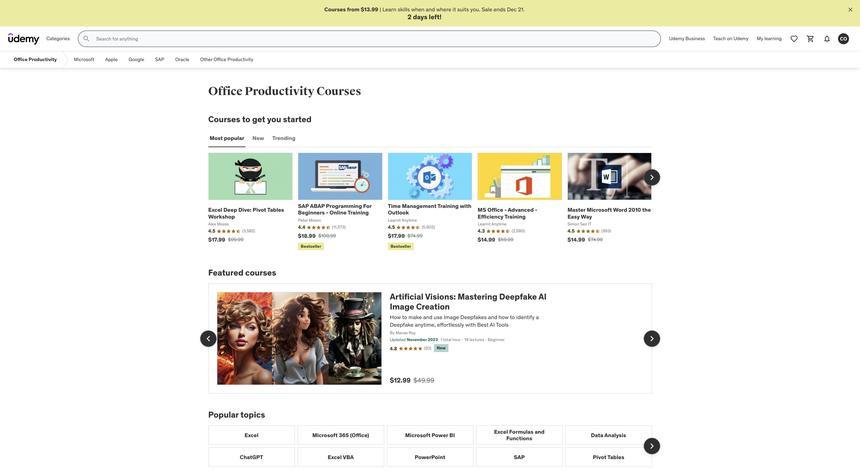 Task type: describe. For each thing, give the bounding box(es) containing it.
roy
[[409, 330, 416, 336]]

sale
[[482, 6, 493, 13]]

and inside excel formulas and functions
[[535, 429, 545, 436]]

master
[[568, 207, 586, 214]]

close image
[[848, 6, 855, 13]]

data analysis link
[[566, 426, 652, 445]]

categories button
[[42, 31, 74, 47]]

productivity right other
[[228, 56, 253, 63]]

ms office - advanced - efficiency training
[[478, 207, 538, 220]]

most
[[210, 135, 223, 142]]

1 vertical spatial tables
[[608, 454, 625, 461]]

topics
[[241, 410, 265, 421]]

previous image
[[203, 334, 214, 345]]

microsoft for microsoft
[[74, 56, 94, 63]]

office inside office productivity link
[[14, 56, 28, 63]]

arrow pointing to subcategory menu links image
[[62, 52, 68, 68]]

categories
[[46, 36, 70, 42]]

excel for excel deep dive: pivot tables workshop
[[208, 207, 222, 214]]

updated
[[390, 338, 406, 343]]

0 horizontal spatial sap link
[[150, 52, 170, 68]]

artificial visions: mastering deepfake ai image creation how to make and use image deepfakes and how to identify a deepfake anytime, effortlessly with best ai tools by manas roy
[[390, 292, 547, 336]]

submit search image
[[83, 35, 91, 43]]

1 vertical spatial image
[[444, 314, 459, 321]]

2 horizontal spatial to
[[510, 314, 515, 321]]

$12.99 $49.99
[[390, 377, 435, 385]]

sap abap programming for beginners - online training
[[298, 203, 372, 216]]

next image for master microsoft word 2010 the easy way
[[647, 172, 658, 183]]

carousel element for featured courses
[[200, 284, 661, 394]]

and inside courses from $13.99 | learn skills when and where it suits you. sale ends dec 21. 2 days left!
[[426, 6, 435, 13]]

1 horizontal spatial -
[[505, 207, 507, 214]]

excel deep dive: pivot tables workshop
[[208, 207, 284, 220]]

microsoft power bi
[[406, 432, 455, 439]]

you
[[267, 114, 281, 125]]

featured
[[208, 268, 244, 279]]

co
[[841, 36, 848, 42]]

dec
[[507, 6, 517, 13]]

sap abap programming for beginners - online training link
[[298, 203, 372, 216]]

master microsoft word 2010 the easy way link
[[568, 207, 652, 220]]

formulas
[[510, 429, 534, 436]]

microsoft inside master microsoft word 2010 the easy way
[[587, 207, 613, 214]]

mastering
[[458, 292, 498, 303]]

on
[[728, 36, 733, 42]]

functions
[[507, 435, 533, 442]]

google link
[[123, 52, 150, 68]]

0 horizontal spatial image
[[390, 302, 415, 312]]

office productivity courses
[[208, 84, 362, 99]]

way
[[581, 213, 593, 220]]

updated november 2023
[[390, 338, 438, 343]]

udemy image
[[8, 33, 40, 45]]

(20)
[[424, 346, 432, 351]]

courses for courses to get you started
[[208, 114, 241, 125]]

excel link
[[208, 426, 295, 445]]

new button
[[251, 130, 266, 147]]

1 vertical spatial deepfake
[[390, 322, 414, 329]]

tables inside excel deep dive: pivot tables workshop
[[267, 207, 284, 214]]

productivity for office productivity courses
[[245, 84, 315, 99]]

training inside the time management training with outlook
[[438, 203, 459, 210]]

days
[[413, 13, 428, 21]]

excel vba
[[328, 454, 354, 461]]

$13.99
[[361, 6, 379, 13]]

excel for excel
[[245, 432, 259, 439]]

you.
[[471, 6, 481, 13]]

data
[[592, 432, 604, 439]]

with inside "artificial visions: mastering deepfake ai image creation how to make and use image deepfakes and how to identify a deepfake anytime, effortlessly with best ai tools by manas roy"
[[466, 322, 476, 329]]

sap for the bottom sap link
[[514, 454, 525, 461]]

data analysis
[[592, 432, 627, 439]]

powerpoint
[[415, 454, 446, 461]]

udemy business
[[670, 36, 706, 42]]

Search for anything text field
[[95, 33, 653, 45]]

beginners
[[298, 209, 325, 216]]

hour
[[453, 338, 461, 343]]

how
[[499, 314, 509, 321]]

new inside new button
[[253, 135, 264, 142]]

workshop
[[208, 213, 235, 220]]

1
[[441, 338, 443, 343]]

lectures
[[470, 338, 485, 343]]

0 horizontal spatial ai
[[490, 322, 495, 329]]

microsoft for microsoft power bi
[[406, 432, 431, 439]]

ms
[[478, 207, 487, 214]]

1 vertical spatial courses
[[317, 84, 362, 99]]

programming
[[326, 203, 362, 210]]

courses to get you started
[[208, 114, 312, 125]]

training inside sap abap programming for beginners - online training
[[348, 209, 369, 216]]

1 horizontal spatial to
[[403, 314, 408, 321]]

shopping cart with 0 items image
[[807, 35, 815, 43]]

and up anytime,
[[424, 314, 433, 321]]

trending
[[273, 135, 296, 142]]

microsoft 365 (office) link
[[298, 426, 384, 445]]

trending button
[[271, 130, 297, 147]]

online
[[330, 209, 347, 216]]

next image
[[647, 334, 658, 345]]

powerpoint link
[[387, 448, 474, 468]]

vba
[[343, 454, 354, 461]]

- inside sap abap programming for beginners - online training
[[326, 209, 329, 216]]

time management training with outlook
[[388, 203, 472, 216]]

microsoft for microsoft 365 (office)
[[313, 432, 338, 439]]

easy
[[568, 213, 580, 220]]

business
[[686, 36, 706, 42]]

bi
[[450, 432, 455, 439]]

training inside ms office - advanced - efficiency training
[[505, 213, 526, 220]]

abap
[[310, 203, 325, 210]]

21.
[[518, 6, 525, 13]]

courses for courses from $13.99 | learn skills when and where it suits you. sale ends dec 21. 2 days left!
[[325, 6, 346, 13]]

tools
[[496, 322, 509, 329]]

carousel element for popular topics
[[208, 426, 661, 468]]

4.8
[[390, 346, 397, 352]]

excel formulas and functions
[[494, 429, 545, 442]]



Task type: vqa. For each thing, say whether or not it's contained in the screenshot.
Business Writing
no



Task type: locate. For each thing, give the bounding box(es) containing it.
learning
[[765, 36, 782, 42]]

with left ms
[[460, 203, 472, 210]]

sap left oracle
[[155, 56, 164, 63]]

carousel element containing excel formulas and functions
[[208, 426, 661, 468]]

udemy left the business
[[670, 36, 685, 42]]

google
[[129, 56, 144, 63]]

microsoft left word
[[587, 207, 613, 214]]

2 horizontal spatial -
[[535, 207, 538, 214]]

most popular
[[210, 135, 244, 142]]

0 horizontal spatial deepfake
[[390, 322, 414, 329]]

1 next image from the top
[[647, 172, 658, 183]]

udemy
[[670, 36, 685, 42], [734, 36, 749, 42]]

0 vertical spatial deepfake
[[500, 292, 537, 303]]

manas
[[396, 330, 408, 336]]

productivity for office productivity
[[29, 56, 57, 63]]

0 horizontal spatial udemy
[[670, 36, 685, 42]]

with inside the time management training with outlook
[[460, 203, 472, 210]]

next image
[[647, 172, 658, 183], [647, 441, 658, 452]]

ms office - advanced - efficiency training link
[[478, 207, 538, 220]]

identify
[[517, 314, 535, 321]]

artificial
[[390, 292, 424, 303]]

deepfake up manas
[[390, 322, 414, 329]]

and up left!
[[426, 6, 435, 13]]

1 horizontal spatial sap
[[298, 203, 309, 210]]

ends
[[494, 6, 506, 13]]

1 horizontal spatial udemy
[[734, 36, 749, 42]]

outlook
[[388, 209, 409, 216]]

pivot right 'dive:'
[[253, 207, 266, 214]]

0 horizontal spatial -
[[326, 209, 329, 216]]

19
[[465, 338, 469, 343]]

1 horizontal spatial tables
[[608, 454, 625, 461]]

0 vertical spatial ai
[[539, 292, 547, 303]]

1 horizontal spatial pivot
[[593, 454, 607, 461]]

2 vertical spatial sap
[[514, 454, 525, 461]]

0 vertical spatial courses
[[325, 6, 346, 13]]

chatgpt link
[[208, 448, 295, 468]]

$12.99
[[390, 377, 411, 385]]

effortlessly
[[437, 322, 465, 329]]

- left advanced
[[505, 207, 507, 214]]

1 vertical spatial pivot
[[593, 454, 607, 461]]

0 vertical spatial image
[[390, 302, 415, 312]]

best
[[478, 322, 489, 329]]

notifications image
[[824, 35, 832, 43]]

next image for microsoft power bi
[[647, 441, 658, 452]]

0 vertical spatial pivot
[[253, 207, 266, 214]]

2 vertical spatial courses
[[208, 114, 241, 125]]

and right formulas
[[535, 429, 545, 436]]

and
[[426, 6, 435, 13], [424, 314, 433, 321], [488, 314, 498, 321], [535, 429, 545, 436]]

power
[[432, 432, 449, 439]]

other office productivity
[[200, 56, 253, 63]]

deepfake up identify
[[500, 292, 537, 303]]

1 vertical spatial sap
[[298, 203, 309, 210]]

visions:
[[425, 292, 456, 303]]

word
[[614, 207, 628, 214]]

1 horizontal spatial training
[[438, 203, 459, 210]]

carousel element containing artificial visions: mastering deepfake ai image creation
[[200, 284, 661, 394]]

microsoft inside "link"
[[313, 432, 338, 439]]

microsoft right arrow pointing to subcategory menu links icon at the left top
[[74, 56, 94, 63]]

0 vertical spatial tables
[[267, 207, 284, 214]]

0 horizontal spatial pivot
[[253, 207, 266, 214]]

my
[[758, 36, 764, 42]]

office productivity link
[[8, 52, 62, 68]]

0 vertical spatial sap
[[155, 56, 164, 63]]

0 vertical spatial sap link
[[150, 52, 170, 68]]

my learning
[[758, 36, 782, 42]]

2
[[408, 13, 412, 21]]

office right other
[[214, 56, 227, 63]]

dive:
[[239, 207, 252, 214]]

0 vertical spatial new
[[253, 135, 264, 142]]

office down udemy image
[[14, 56, 28, 63]]

deep
[[224, 207, 237, 214]]

new down get
[[253, 135, 264, 142]]

carousel element containing sap abap programming for beginners - online training
[[208, 153, 661, 252]]

2 udemy from the left
[[734, 36, 749, 42]]

microsoft left power
[[406, 432, 431, 439]]

by
[[390, 330, 395, 336]]

2 horizontal spatial sap
[[514, 454, 525, 461]]

2 next image from the top
[[647, 441, 658, 452]]

1 horizontal spatial image
[[444, 314, 459, 321]]

1 vertical spatial ai
[[490, 322, 495, 329]]

november
[[407, 338, 427, 343]]

popular
[[224, 135, 244, 142]]

courses inside courses from $13.99 | learn skills when and where it suits you. sale ends dec 21. 2 days left!
[[325, 6, 346, 13]]

1 horizontal spatial deepfake
[[500, 292, 537, 303]]

microsoft link
[[68, 52, 100, 68]]

office inside other office productivity link
[[214, 56, 227, 63]]

new down 1
[[437, 346, 446, 351]]

chatgpt
[[240, 454, 263, 461]]

0 horizontal spatial training
[[348, 209, 369, 216]]

teach
[[714, 36, 726, 42]]

excel
[[208, 207, 222, 214], [494, 429, 508, 436], [245, 432, 259, 439], [328, 454, 342, 461]]

started
[[283, 114, 312, 125]]

sap link down functions
[[476, 448, 563, 468]]

- right advanced
[[535, 207, 538, 214]]

|
[[380, 6, 381, 13]]

with down deepfakes
[[466, 322, 476, 329]]

udemy inside teach on udemy link
[[734, 36, 749, 42]]

training right the online
[[348, 209, 369, 216]]

image up effortlessly
[[444, 314, 459, 321]]

excel inside excel deep dive: pivot tables workshop
[[208, 207, 222, 214]]

sap
[[155, 56, 164, 63], [298, 203, 309, 210], [514, 454, 525, 461]]

featured courses
[[208, 268, 276, 279]]

productivity
[[29, 56, 57, 63], [228, 56, 253, 63], [245, 84, 315, 99]]

learn
[[383, 6, 397, 13]]

excel left deep
[[208, 207, 222, 214]]

0 vertical spatial carousel element
[[208, 153, 661, 252]]

analysis
[[605, 432, 627, 439]]

0 vertical spatial next image
[[647, 172, 658, 183]]

training right the 'efficiency'
[[505, 213, 526, 220]]

courses
[[325, 6, 346, 13], [317, 84, 362, 99], [208, 114, 241, 125]]

image up how
[[390, 302, 415, 312]]

1 vertical spatial with
[[466, 322, 476, 329]]

image
[[390, 302, 415, 312], [444, 314, 459, 321]]

when
[[412, 6, 425, 13]]

training right management
[[438, 203, 459, 210]]

1 vertical spatial sap link
[[476, 448, 563, 468]]

pivot down data
[[593, 454, 607, 461]]

left!
[[429, 13, 442, 21]]

0 horizontal spatial sap
[[155, 56, 164, 63]]

udemy inside udemy business link
[[670, 36, 685, 42]]

tables down analysis at right bottom
[[608, 454, 625, 461]]

2023
[[428, 338, 438, 343]]

2 horizontal spatial training
[[505, 213, 526, 220]]

excel formulas and functions link
[[476, 426, 563, 445]]

how
[[390, 314, 401, 321]]

time management training with outlook link
[[388, 203, 472, 216]]

0 vertical spatial with
[[460, 203, 472, 210]]

where
[[437, 6, 452, 13]]

skills
[[398, 6, 410, 13]]

1 horizontal spatial ai
[[539, 292, 547, 303]]

productivity up the you
[[245, 84, 315, 99]]

pivot inside excel deep dive: pivot tables workshop
[[253, 207, 266, 214]]

carousel element
[[208, 153, 661, 252], [200, 284, 661, 394], [208, 426, 661, 468]]

$49.99
[[414, 377, 435, 385]]

other office productivity link
[[195, 52, 259, 68]]

sap link left oracle
[[150, 52, 170, 68]]

most popular button
[[208, 130, 246, 147]]

use
[[434, 314, 443, 321]]

- left the online
[[326, 209, 329, 216]]

productivity left arrow pointing to subcategory menu links icon at the left top
[[29, 56, 57, 63]]

(office)
[[350, 432, 369, 439]]

and left how
[[488, 314, 498, 321]]

sap down functions
[[514, 454, 525, 461]]

excel vba link
[[298, 448, 384, 468]]

0 horizontal spatial tables
[[267, 207, 284, 214]]

suits
[[458, 6, 469, 13]]

office down other office productivity link
[[208, 84, 243, 99]]

1 horizontal spatial new
[[437, 346, 446, 351]]

0 horizontal spatial to
[[242, 114, 251, 125]]

sap inside sap abap programming for beginners - online training
[[298, 203, 309, 210]]

wishlist image
[[791, 35, 799, 43]]

ai right best
[[490, 322, 495, 329]]

excel for excel vba
[[328, 454, 342, 461]]

microsoft left 365
[[313, 432, 338, 439]]

1 udemy from the left
[[670, 36, 685, 42]]

with
[[460, 203, 472, 210], [466, 322, 476, 329]]

1 vertical spatial next image
[[647, 441, 658, 452]]

excel deep dive: pivot tables workshop link
[[208, 207, 284, 220]]

office right ms
[[488, 207, 504, 214]]

1 horizontal spatial sap link
[[476, 448, 563, 468]]

office inside ms office - advanced - efficiency training
[[488, 207, 504, 214]]

make
[[409, 314, 422, 321]]

for
[[364, 203, 372, 210]]

office productivity
[[14, 56, 57, 63]]

365
[[339, 432, 349, 439]]

excel left formulas
[[494, 429, 508, 436]]

ai up a
[[539, 292, 547, 303]]

total
[[443, 338, 452, 343]]

0 horizontal spatial new
[[253, 135, 264, 142]]

ai
[[539, 292, 547, 303], [490, 322, 495, 329]]

1 vertical spatial carousel element
[[200, 284, 661, 394]]

microsoft 365 (office)
[[313, 432, 369, 439]]

2010
[[629, 207, 642, 214]]

1 vertical spatial new
[[437, 346, 446, 351]]

2 vertical spatial carousel element
[[208, 426, 661, 468]]

apple
[[105, 56, 118, 63]]

sap left abap on the top
[[298, 203, 309, 210]]

tables right 'dive:'
[[267, 207, 284, 214]]

get
[[252, 114, 266, 125]]

popular
[[208, 410, 239, 421]]

excel left vba
[[328, 454, 342, 461]]

excel for excel formulas and functions
[[494, 429, 508, 436]]

beginner
[[488, 338, 505, 343]]

other
[[200, 56, 213, 63]]

excel down topics
[[245, 432, 259, 439]]

pivot tables link
[[566, 448, 652, 468]]

1 total hour
[[441, 338, 461, 343]]

oracle
[[175, 56, 189, 63]]

sap for sap abap programming for beginners - online training
[[298, 203, 309, 210]]

excel inside excel formulas and functions
[[494, 429, 508, 436]]

udemy right on
[[734, 36, 749, 42]]



